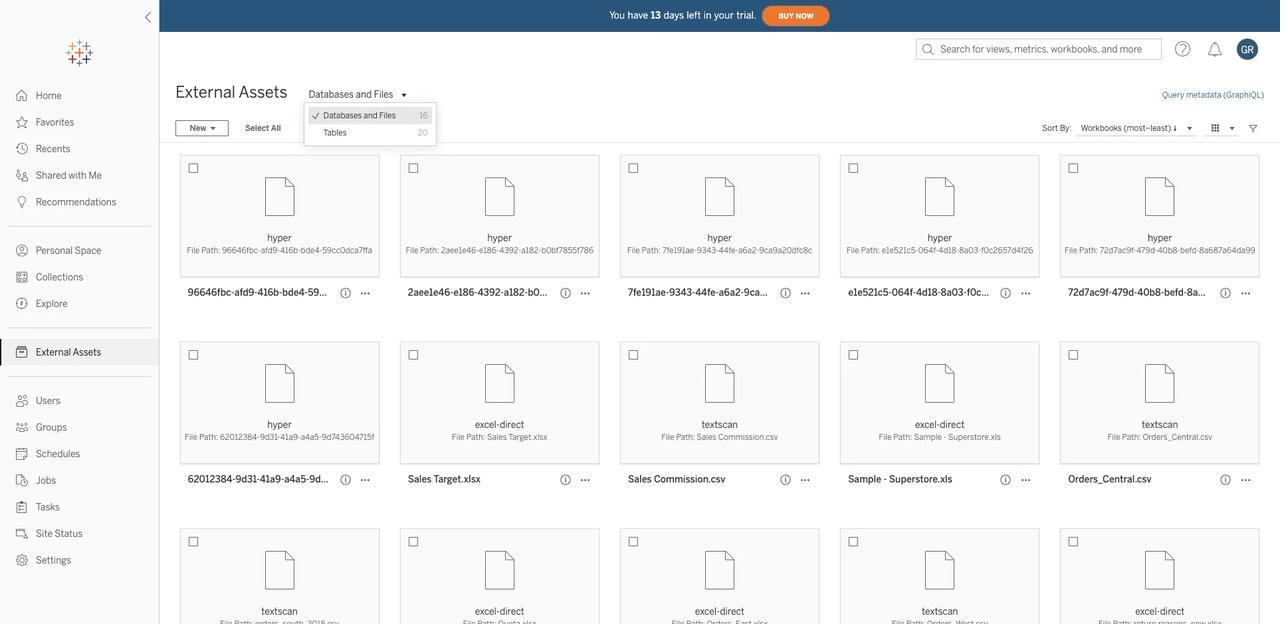 Task type: locate. For each thing, give the bounding box(es) containing it.
0 vertical spatial afd9-
[[261, 246, 280, 255]]

file inside excel-direct file path: sample - superstore.xls
[[879, 433, 892, 442]]

path: inside hyper file path: e1e521c5-064f-4d18-8a03-f0c2657d4f26
[[862, 246, 881, 255]]

databases and files button
[[304, 87, 411, 103]]

064f- up e1e521c5-064f-4d18-8a03-f0c2657d4f26
[[919, 246, 939, 255]]

file for sales
[[662, 433, 675, 442]]

0 vertical spatial 44fe-
[[719, 246, 739, 255]]

0 vertical spatial 4d18-
[[939, 246, 960, 255]]

sample
[[915, 433, 942, 442], [849, 474, 882, 486]]

sample - superstore.xls
[[849, 474, 953, 486]]

(graphiql)
[[1224, 90, 1265, 100]]

by text only_f5he34f image inside recents link
[[16, 143, 28, 155]]

hyper inside hyper file path: e1e521c5-064f-4d18-8a03-f0c2657d4f26
[[928, 233, 953, 244]]

shared
[[36, 170, 66, 182]]

1 horizontal spatial e186-
[[479, 246, 500, 255]]

explore link
[[0, 291, 159, 317]]

external inside main navigation. press the up and down arrow keys to access links. element
[[36, 347, 71, 358]]

0 vertical spatial 9ca9a20dfc8c
[[760, 246, 813, 255]]

hyper up 2aee1e46-e186-4392-a182-b0bf7855f786
[[488, 233, 512, 244]]

users
[[36, 396, 60, 407]]

assets up users link
[[73, 347, 101, 358]]

72d7ac9f-
[[1101, 246, 1137, 255], [1069, 287, 1113, 299]]

hyper file path: 7fe191ae-9343-44fe-a6a2-9ca9a20dfc8c
[[628, 233, 813, 255]]

1 vertical spatial databases and files
[[324, 111, 396, 120]]

416b- inside hyper file path: 96646fbc-afd9-416b-bde4-59cc0dca7ffa
[[280, 246, 301, 255]]

1 vertical spatial a4a5-
[[284, 474, 310, 486]]

bde4- down hyper file path: 96646fbc-afd9-416b-bde4-59cc0dca7ffa
[[282, 287, 308, 299]]

44fe- down hyper file path: 7fe191ae-9343-44fe-a6a2-9ca9a20dfc8c
[[696, 287, 719, 299]]

7 by text only_f5he34f image from the top
[[16, 501, 28, 513]]

by text only_f5he34f image inside jobs link
[[16, 475, 28, 487]]

2aee1e46-
[[441, 246, 479, 255], [408, 287, 454, 299]]

0 vertical spatial f0c2657d4f26
[[982, 246, 1034, 255]]

file for 62012384-
[[185, 433, 198, 442]]

by text only_f5he34f image inside home link
[[16, 90, 28, 102]]

a6a2- down hyper file path: 7fe191ae-9343-44fe-a6a2-9ca9a20dfc8c
[[719, 287, 744, 299]]

a4a5- down hyper file path: 62012384-9d31-41a9-a4a5-9d743604715f
[[284, 474, 310, 486]]

0 vertical spatial 40b8-
[[1159, 246, 1181, 255]]

1 vertical spatial e1e521c5-
[[849, 287, 892, 299]]

59cc0dca7ffa
[[323, 246, 372, 255], [308, 287, 368, 299]]

416b- down hyper file path: 96646fbc-afd9-416b-bde4-59cc0dca7ffa
[[258, 287, 282, 299]]

hyper for a182-
[[488, 233, 512, 244]]

assets
[[239, 82, 288, 102], [73, 347, 101, 358]]

space
[[75, 245, 101, 257]]

file inside hyper file path: e1e521c5-064f-4d18-8a03-f0c2657d4f26
[[847, 246, 860, 255]]

0 horizontal spatial external assets
[[36, 347, 101, 358]]

list box
[[304, 103, 436, 145]]

befd- down hyper file path: 72d7ac9f-479d-40b8-befd-8a687a64da99
[[1165, 287, 1188, 299]]

excel-direct file path: sample - superstore.xls
[[879, 420, 1002, 442]]

by text only_f5he34f image for collections
[[16, 271, 28, 283]]

by text only_f5he34f image left users
[[16, 395, 28, 407]]

Search for views, metrics, workbooks, and more text field
[[917, 39, 1163, 60]]

external assets
[[176, 82, 288, 102], [36, 347, 101, 358]]

by text only_f5he34f image for users
[[16, 395, 28, 407]]

a182- inside hyper file path: 2aee1e46-e186-4392-a182-b0bf7855f786
[[522, 246, 542, 255]]

0 vertical spatial b0bf7855f786
[[542, 246, 594, 255]]

a4a5- up 62012384-9d31-41a9-a4a5-9d743604715f
[[301, 433, 322, 442]]

1 vertical spatial and
[[364, 111, 378, 120]]

9343- up "7fe191ae-9343-44fe-a6a2-9ca9a20dfc8c"
[[697, 246, 719, 255]]

you have 13 days left in your trial.
[[610, 10, 757, 21]]

by text only_f5he34f image inside schedules link
[[16, 448, 28, 460]]

0 vertical spatial orders_central.csv
[[1144, 433, 1213, 442]]

96646fbc-
[[222, 246, 261, 255], [188, 287, 235, 299]]

assets inside external assets link
[[73, 347, 101, 358]]

e1e521c5- inside hyper file path: e1e521c5-064f-4d18-8a03-f0c2657d4f26
[[882, 246, 919, 255]]

databases and files inside list box
[[324, 111, 396, 120]]

0 vertical spatial external assets
[[176, 82, 288, 102]]

path: inside hyper file path: 62012384-9d31-41a9-a4a5-9d743604715f
[[199, 433, 218, 442]]

e1e521c5-064f-4d18-8a03-f0c2657d4f26
[[849, 287, 1030, 299]]

file inside hyper file path: 62012384-9d31-41a9-a4a5-9d743604715f
[[185, 433, 198, 442]]

1 horizontal spatial excel-direct
[[696, 607, 745, 618]]

databases and files up tables
[[309, 89, 394, 100]]

external assets inside main navigation. press the up and down arrow keys to access links. element
[[36, 347, 101, 358]]

- inside excel-direct file path: sample - superstore.xls
[[944, 433, 947, 442]]

by text only_f5he34f image for tasks
[[16, 501, 28, 513]]

0 horizontal spatial excel-direct
[[475, 607, 525, 618]]

e1e521c5-
[[882, 246, 919, 255], [849, 287, 892, 299]]

41a9- inside hyper file path: 62012384-9d31-41a9-a4a5-9d743604715f
[[281, 433, 301, 442]]

hyper up 72d7ac9f-479d-40b8-befd-8a687a64da99
[[1149, 233, 1173, 244]]

064f- down hyper file path: e1e521c5-064f-4d18-8a03-f0c2657d4f26
[[892, 287, 917, 299]]

2 horizontal spatial excel-direct
[[1136, 607, 1186, 618]]

0 vertical spatial 59cc0dca7ffa
[[323, 246, 372, 255]]

0 vertical spatial files
[[374, 89, 394, 100]]

by text only_f5he34f image left favorites
[[16, 116, 28, 128]]

0 vertical spatial 2aee1e46-
[[441, 246, 479, 255]]

sales inside "textscan file path: sales commission.csv"
[[697, 433, 717, 442]]

hyper
[[267, 233, 292, 244], [488, 233, 512, 244], [708, 233, 733, 244], [928, 233, 953, 244], [1149, 233, 1173, 244], [267, 420, 292, 431]]

schedules link
[[0, 441, 159, 468]]

8 by text only_f5he34f image from the top
[[16, 528, 28, 540]]

16
[[420, 111, 428, 120]]

62012384- inside hyper file path: 62012384-9d31-41a9-a4a5-9d743604715f
[[220, 433, 260, 442]]

e186- down hyper file path: 2aee1e46-e186-4392-a182-b0bf7855f786
[[454, 287, 478, 299]]

1 vertical spatial 9d743604715f
[[310, 474, 373, 486]]

by text only_f5he34f image inside groups link
[[16, 422, 28, 434]]

hyper inside hyper file path: 7fe191ae-9343-44fe-a6a2-9ca9a20dfc8c
[[708, 233, 733, 244]]

4d18- up e1e521c5-064f-4d18-8a03-f0c2657d4f26
[[939, 246, 960, 255]]

file inside hyper file path: 96646fbc-afd9-416b-bde4-59cc0dca7ffa
[[187, 246, 200, 255]]

hyper for befd-
[[1149, 233, 1173, 244]]

tables
[[324, 128, 347, 137]]

44fe- up "7fe191ae-9343-44fe-a6a2-9ca9a20dfc8c"
[[719, 246, 739, 255]]

1 vertical spatial external assets
[[36, 347, 101, 358]]

479d- up 72d7ac9f-479d-40b8-befd-8a687a64da99
[[1137, 246, 1159, 255]]

9d743604715f inside hyper file path: 62012384-9d31-41a9-a4a5-9d743604715f
[[322, 433, 375, 442]]

hyper up 62012384-9d31-41a9-a4a5-9d743604715f
[[267, 420, 292, 431]]

41a9-
[[281, 433, 301, 442], [260, 474, 284, 486]]

path: for 7fe191ae-
[[642, 246, 661, 255]]

groups link
[[0, 414, 159, 441]]

4392-
[[500, 246, 522, 255], [478, 287, 504, 299]]

0 horizontal spatial sample
[[849, 474, 882, 486]]

databases and files
[[309, 89, 394, 100], [324, 111, 396, 120]]

0 vertical spatial 7fe191ae-
[[663, 246, 697, 255]]

by text only_f5he34f image left shared
[[16, 170, 28, 182]]

0 vertical spatial 416b-
[[280, 246, 301, 255]]

by text only_f5he34f image for site status
[[16, 528, 28, 540]]

and
[[356, 89, 372, 100], [364, 111, 378, 120]]

file inside hyper file path: 72d7ac9f-479d-40b8-befd-8a687a64da99
[[1065, 246, 1078, 255]]

by text only_f5he34f image left explore
[[16, 298, 28, 310]]

by text only_f5he34f image for external assets
[[16, 347, 28, 358]]

by:
[[1061, 124, 1072, 133]]

textscan
[[702, 420, 738, 431], [1143, 420, 1179, 431], [262, 607, 298, 618], [922, 607, 959, 618]]

a6a2- up "7fe191ae-9343-44fe-a6a2-9ca9a20dfc8c"
[[739, 246, 760, 255]]

0 vertical spatial 96646fbc-
[[222, 246, 261, 255]]

1 vertical spatial -
[[884, 474, 888, 486]]

1 horizontal spatial afd9-
[[261, 246, 280, 255]]

path: inside hyper file path: 72d7ac9f-479d-40b8-befd-8a687a64da99
[[1080, 246, 1099, 255]]

by text only_f5he34f image inside users link
[[16, 395, 28, 407]]

by text only_f5he34f image inside the favorites link
[[16, 116, 28, 128]]

by text only_f5he34f image inside external assets link
[[16, 347, 28, 358]]

hyper inside hyper file path: 96646fbc-afd9-416b-bde4-59cc0dca7ffa
[[267, 233, 292, 244]]

9d31- inside hyper file path: 62012384-9d31-41a9-a4a5-9d743604715f
[[260, 433, 281, 442]]

befd- up 72d7ac9f-479d-40b8-befd-8a687a64da99
[[1181, 246, 1200, 255]]

by text only_f5he34f image
[[16, 116, 28, 128], [16, 170, 28, 182], [16, 196, 28, 208], [16, 298, 28, 310], [16, 395, 28, 407], [16, 422, 28, 434], [16, 501, 28, 513], [16, 555, 28, 567]]

8 by text only_f5he34f image from the top
[[16, 555, 28, 567]]

4d18-
[[939, 246, 960, 255], [917, 287, 942, 299]]

9d31- up 62012384-9d31-41a9-a4a5-9d743604715f
[[260, 433, 281, 442]]

7 by text only_f5he34f image from the top
[[16, 475, 28, 487]]

0 horizontal spatial 9343-
[[670, 287, 696, 299]]

e186- up 2aee1e46-e186-4392-a182-b0bf7855f786
[[479, 246, 500, 255]]

excel-direct
[[475, 607, 525, 618], [696, 607, 745, 618], [1136, 607, 1186, 618]]

buy now button
[[762, 5, 831, 27]]

by text only_f5he34f image inside explore link
[[16, 298, 28, 310]]

1 vertical spatial assets
[[73, 347, 101, 358]]

0 vertical spatial 8a03-
[[960, 246, 982, 255]]

direct inside excel-direct file path: sales target.xlsx
[[500, 420, 525, 431]]

path: inside "textscan file path: sales commission.csv"
[[676, 433, 695, 442]]

by text only_f5he34f image inside the settings link
[[16, 555, 28, 567]]

external assets up users link
[[36, 347, 101, 358]]

file inside "textscan file path: sales commission.csv"
[[662, 433, 675, 442]]

1 horizontal spatial 9343-
[[697, 246, 719, 255]]

2 by text only_f5he34f image from the top
[[16, 143, 28, 155]]

0 horizontal spatial -
[[884, 474, 888, 486]]

9ca9a20dfc8c inside hyper file path: 7fe191ae-9343-44fe-a6a2-9ca9a20dfc8c
[[760, 246, 813, 255]]

1 vertical spatial 2aee1e46-
[[408, 287, 454, 299]]

44fe- inside hyper file path: 7fe191ae-9343-44fe-a6a2-9ca9a20dfc8c
[[719, 246, 739, 255]]

0 vertical spatial -
[[944, 433, 947, 442]]

hyper inside hyper file path: 62012384-9d31-41a9-a4a5-9d743604715f
[[267, 420, 292, 431]]

by text only_f5he34f image
[[16, 90, 28, 102], [16, 143, 28, 155], [16, 245, 28, 257], [16, 271, 28, 283], [16, 347, 28, 358], [16, 448, 28, 460], [16, 475, 28, 487], [16, 528, 28, 540]]

sales inside excel-direct file path: sales target.xlsx
[[487, 433, 507, 442]]

hyper inside hyper file path: 2aee1e46-e186-4392-a182-b0bf7855f786
[[488, 233, 512, 244]]

1 by text only_f5he34f image from the top
[[16, 116, 28, 128]]

orders_central.csv inside textscan file path: orders_central.csv
[[1144, 433, 1213, 442]]

groups
[[36, 422, 67, 434]]

0 vertical spatial 9d743604715f
[[322, 433, 375, 442]]

target.xlsx
[[509, 433, 548, 442], [434, 474, 481, 486]]

41a9- up 62012384-9d31-41a9-a4a5-9d743604715f
[[281, 433, 301, 442]]

0 vertical spatial a182-
[[522, 246, 542, 255]]

sample inside excel-direct file path: sample - superstore.xls
[[915, 433, 942, 442]]

path: inside hyper file path: 2aee1e46-e186-4392-a182-b0bf7855f786
[[420, 246, 439, 255]]

by text only_f5he34f image left tasks
[[16, 501, 28, 513]]

1 horizontal spatial target.xlsx
[[509, 433, 548, 442]]

by text only_f5he34f image for groups
[[16, 422, 28, 434]]

4392- down hyper file path: 2aee1e46-e186-4392-a182-b0bf7855f786
[[478, 287, 504, 299]]

path: inside hyper file path: 7fe191ae-9343-44fe-a6a2-9ca9a20dfc8c
[[642, 246, 661, 255]]

1 vertical spatial sample
[[849, 474, 882, 486]]

f0c2657d4f26
[[982, 246, 1034, 255], [968, 287, 1030, 299]]

4 by text only_f5he34f image from the top
[[16, 271, 28, 283]]

0 horizontal spatial target.xlsx
[[434, 474, 481, 486]]

by text only_f5he34f image left recommendations
[[16, 196, 28, 208]]

1 vertical spatial 9ca9a20dfc8c
[[744, 287, 808, 299]]

databases and files down databases and files popup button
[[324, 111, 396, 120]]

settings link
[[0, 547, 159, 574]]

select
[[245, 124, 269, 133]]

external up new popup button
[[176, 82, 236, 102]]

by text only_f5he34f image inside tasks link
[[16, 501, 28, 513]]

query
[[1163, 90, 1185, 100]]

recents
[[36, 144, 70, 155]]

0 vertical spatial e186-
[[479, 246, 500, 255]]

all
[[271, 124, 281, 133]]

1 vertical spatial 62012384-
[[188, 474, 236, 486]]

1 vertical spatial 416b-
[[258, 287, 282, 299]]

assets up select all button
[[239, 82, 288, 102]]

0 vertical spatial target.xlsx
[[509, 433, 548, 442]]

0 horizontal spatial assets
[[73, 347, 101, 358]]

62012384-
[[220, 433, 260, 442], [188, 474, 236, 486]]

6 by text only_f5he34f image from the top
[[16, 448, 28, 460]]

select all button
[[237, 120, 290, 136]]

textscan inside textscan file path: orders_central.csv
[[1143, 420, 1179, 431]]

0 vertical spatial a4a5-
[[301, 433, 322, 442]]

trial.
[[737, 10, 757, 21]]

by text only_f5he34f image for personal space
[[16, 245, 28, 257]]

0 vertical spatial commission.csv
[[719, 433, 779, 442]]

9ca9a20dfc8c
[[760, 246, 813, 255], [744, 287, 808, 299]]

by text only_f5he34f image inside "personal space" link
[[16, 245, 28, 257]]

9343- inside hyper file path: 7fe191ae-9343-44fe-a6a2-9ca9a20dfc8c
[[697, 246, 719, 255]]

hyper up e1e521c5-064f-4d18-8a03-f0c2657d4f26
[[928, 233, 953, 244]]

1 vertical spatial databases
[[324, 111, 362, 120]]

personal space link
[[0, 237, 159, 264]]

external
[[176, 82, 236, 102], [36, 347, 71, 358]]

afd9- inside hyper file path: 96646fbc-afd9-416b-bde4-59cc0dca7ffa
[[261, 246, 280, 255]]

40b8- inside hyper file path: 72d7ac9f-479d-40b8-befd-8a687a64da99
[[1159, 246, 1181, 255]]

3 by text only_f5he34f image from the top
[[16, 245, 28, 257]]

bde4- up 96646fbc-afd9-416b-bde4-59cc0dca7ffa on the top
[[301, 246, 323, 255]]

0 vertical spatial assets
[[239, 82, 288, 102]]

1 horizontal spatial external
[[176, 82, 236, 102]]

hyper up "7fe191ae-9343-44fe-a6a2-9ca9a20dfc8c"
[[708, 233, 733, 244]]

metadata
[[1187, 90, 1222, 100]]

1 by text only_f5he34f image from the top
[[16, 90, 28, 102]]

a182-
[[522, 246, 542, 255], [504, 287, 528, 299]]

excel-
[[475, 420, 500, 431], [916, 420, 941, 431], [475, 607, 500, 618], [696, 607, 720, 618], [1136, 607, 1161, 618]]

path: for 96646fbc-
[[202, 246, 220, 255]]

path: inside textscan file path: orders_central.csv
[[1123, 433, 1142, 442]]

hyper for a6a2-
[[708, 233, 733, 244]]

path: inside hyper file path: 96646fbc-afd9-416b-bde4-59cc0dca7ffa
[[202, 246, 220, 255]]

5 by text only_f5he34f image from the top
[[16, 395, 28, 407]]

hyper inside hyper file path: 72d7ac9f-479d-40b8-befd-8a687a64da99
[[1149, 233, 1173, 244]]

files
[[374, 89, 394, 100], [379, 111, 396, 120]]

1 vertical spatial 9343-
[[670, 287, 696, 299]]

hyper up 96646fbc-afd9-416b-bde4-59cc0dca7ffa on the top
[[267, 233, 292, 244]]

0 horizontal spatial e186-
[[454, 287, 478, 299]]

by text only_f5he34f image inside the site status link
[[16, 528, 28, 540]]

commission.csv inside "textscan file path: sales commission.csv"
[[719, 433, 779, 442]]

1 excel-direct from the left
[[475, 607, 525, 618]]

files inside list box
[[379, 111, 396, 120]]

0 vertical spatial databases and files
[[309, 89, 394, 100]]

0 vertical spatial 9343-
[[697, 246, 719, 255]]

path: for e1e521c5-
[[862, 246, 881, 255]]

1 vertical spatial 44fe-
[[696, 287, 719, 299]]

1 vertical spatial 41a9-
[[260, 474, 284, 486]]

jobs link
[[0, 468, 159, 494]]

4 by text only_f5he34f image from the top
[[16, 298, 28, 310]]

0 vertical spatial 479d-
[[1137, 246, 1159, 255]]

personal space
[[36, 245, 101, 257]]

3 excel-direct from the left
[[1136, 607, 1186, 618]]

5 by text only_f5he34f image from the top
[[16, 347, 28, 358]]

favorites link
[[0, 109, 159, 136]]

afd9- up 96646fbc-afd9-416b-bde4-59cc0dca7ffa on the top
[[261, 246, 280, 255]]

1 vertical spatial 7fe191ae-
[[628, 287, 670, 299]]

416b- up 96646fbc-afd9-416b-bde4-59cc0dca7ffa on the top
[[280, 246, 301, 255]]

status
[[55, 529, 83, 540]]

0 vertical spatial superstore.xls
[[949, 433, 1002, 442]]

1 horizontal spatial -
[[944, 433, 947, 442]]

0 vertical spatial sample
[[915, 433, 942, 442]]

file inside hyper file path: 7fe191ae-9343-44fe-a6a2-9ca9a20dfc8c
[[628, 246, 640, 255]]

1 horizontal spatial sample
[[915, 433, 942, 442]]

0 vertical spatial 064f-
[[919, 246, 939, 255]]

1 vertical spatial files
[[379, 111, 396, 120]]

a182- down hyper file path: 2aee1e46-e186-4392-a182-b0bf7855f786
[[504, 287, 528, 299]]

0 vertical spatial 72d7ac9f-
[[1101, 246, 1137, 255]]

orders_central.csv
[[1144, 433, 1213, 442], [1069, 474, 1152, 486]]

0 vertical spatial 9d31-
[[260, 433, 281, 442]]

external assets up select
[[176, 82, 288, 102]]

by text only_f5he34f image inside collections link
[[16, 271, 28, 283]]

superstore.xls inside excel-direct file path: sample - superstore.xls
[[949, 433, 1002, 442]]

6 by text only_f5he34f image from the top
[[16, 422, 28, 434]]

by text only_f5he34f image inside recommendations link
[[16, 196, 28, 208]]

1 horizontal spatial 064f-
[[919, 246, 939, 255]]

1 vertical spatial 8a687a64da99
[[1188, 287, 1255, 299]]

personal
[[36, 245, 73, 257]]

1 vertical spatial 59cc0dca7ffa
[[308, 287, 368, 299]]

0 vertical spatial bde4-
[[301, 246, 323, 255]]

file inside hyper file path: 2aee1e46-e186-4392-a182-b0bf7855f786
[[406, 246, 419, 255]]

b0bf7855f786
[[542, 246, 594, 255], [528, 287, 591, 299]]

0 vertical spatial 4392-
[[500, 246, 522, 255]]

by text only_f5he34f image inside shared with me link
[[16, 170, 28, 182]]

0 vertical spatial 62012384-
[[220, 433, 260, 442]]

path: inside excel-direct file path: sample - superstore.xls
[[894, 433, 913, 442]]

1 horizontal spatial external assets
[[176, 82, 288, 102]]

bde4-
[[301, 246, 323, 255], [282, 287, 308, 299]]

a6a2-
[[739, 246, 760, 255], [719, 287, 744, 299]]

collections
[[36, 272, 83, 283]]

3 by text only_f5he34f image from the top
[[16, 196, 28, 208]]

4392- up 2aee1e46-e186-4392-a182-b0bf7855f786
[[500, 246, 522, 255]]

superstore.xls
[[949, 433, 1002, 442], [890, 474, 953, 486]]

0 vertical spatial and
[[356, 89, 372, 100]]

file inside excel-direct file path: sales target.xlsx
[[452, 433, 465, 442]]

query metadata (graphiql) link
[[1163, 90, 1265, 100]]

064f- inside hyper file path: e1e521c5-064f-4d18-8a03-f0c2657d4f26
[[919, 246, 939, 255]]

9d31- down hyper file path: 62012384-9d31-41a9-a4a5-9d743604715f
[[236, 474, 260, 486]]

9343- down hyper file path: 7fe191ae-9343-44fe-a6a2-9ca9a20dfc8c
[[670, 287, 696, 299]]

0 vertical spatial befd-
[[1181, 246, 1200, 255]]

by text only_f5he34f image for jobs
[[16, 475, 28, 487]]

2 by text only_f5he34f image from the top
[[16, 170, 28, 182]]

479d- down hyper file path: 72d7ac9f-479d-40b8-befd-8a687a64da99
[[1113, 287, 1138, 299]]

0 vertical spatial e1e521c5-
[[882, 246, 919, 255]]

f0c2657d4f26 inside hyper file path: e1e521c5-064f-4d18-8a03-f0c2657d4f26
[[982, 246, 1034, 255]]

by text only_f5he34f image left the groups
[[16, 422, 28, 434]]

target.xlsx inside excel-direct file path: sales target.xlsx
[[509, 433, 548, 442]]

1 vertical spatial 064f-
[[892, 287, 917, 299]]

0 vertical spatial 8a687a64da99
[[1200, 246, 1256, 255]]

afd9- down hyper file path: 96646fbc-afd9-416b-bde4-59cc0dca7ffa
[[235, 287, 258, 299]]

8a03- inside hyper file path: e1e521c5-064f-4d18-8a03-f0c2657d4f26
[[960, 246, 982, 255]]

0 horizontal spatial afd9-
[[235, 287, 258, 299]]

external down explore
[[36, 347, 71, 358]]

40b8- up 72d7ac9f-479d-40b8-befd-8a687a64da99
[[1159, 246, 1181, 255]]

by text only_f5he34f image for recommendations
[[16, 196, 28, 208]]

workbooks (most–least) button
[[1076, 120, 1197, 136]]

4d18- down hyper file path: e1e521c5-064f-4d18-8a03-f0c2657d4f26
[[917, 287, 942, 299]]

by text only_f5he34f image for settings
[[16, 555, 28, 567]]

0 vertical spatial external
[[176, 82, 236, 102]]

41a9- down hyper file path: 62012384-9d31-41a9-a4a5-9d743604715f
[[260, 474, 284, 486]]

2aee1e46- inside hyper file path: 2aee1e46-e186-4392-a182-b0bf7855f786
[[441, 246, 479, 255]]

40b8- down hyper file path: 72d7ac9f-479d-40b8-befd-8a687a64da99
[[1138, 287, 1165, 299]]

1 vertical spatial 72d7ac9f-
[[1069, 287, 1113, 299]]

72d7ac9f- inside hyper file path: 72d7ac9f-479d-40b8-befd-8a687a64da99
[[1101, 246, 1137, 255]]

8a03- up e1e521c5-064f-4d18-8a03-f0c2657d4f26
[[960, 246, 982, 255]]

8a03- down hyper file path: e1e521c5-064f-4d18-8a03-f0c2657d4f26
[[942, 287, 968, 299]]

file
[[187, 246, 200, 255], [406, 246, 419, 255], [628, 246, 640, 255], [847, 246, 860, 255], [1065, 246, 1078, 255], [185, 433, 198, 442], [452, 433, 465, 442], [662, 433, 675, 442], [879, 433, 892, 442], [1108, 433, 1121, 442]]

file for 72d7ac9f-
[[1065, 246, 1078, 255]]

select all
[[245, 124, 281, 133]]

path: for sales
[[676, 433, 695, 442]]

a182- up 2aee1e46-e186-4392-a182-b0bf7855f786
[[522, 246, 542, 255]]

40b8-
[[1159, 246, 1181, 255], [1138, 287, 1165, 299]]

0 vertical spatial databases
[[309, 89, 354, 100]]

by text only_f5he34f image left settings
[[16, 555, 28, 567]]

path: inside excel-direct file path: sales target.xlsx
[[467, 433, 486, 442]]



Task type: describe. For each thing, give the bounding box(es) containing it.
excel- inside excel-direct file path: sales target.xlsx
[[475, 420, 500, 431]]

a4a5- inside hyper file path: 62012384-9d31-41a9-a4a5-9d743604715f
[[301, 433, 322, 442]]

1 vertical spatial befd-
[[1165, 287, 1188, 299]]

home link
[[0, 82, 159, 109]]

and inside popup button
[[356, 89, 372, 100]]

databases inside databases and files popup button
[[309, 89, 354, 100]]

96646fbc- inside hyper file path: 96646fbc-afd9-416b-bde4-59cc0dca7ffa
[[222, 246, 261, 255]]

have
[[628, 10, 649, 21]]

4d18- inside hyper file path: e1e521c5-064f-4d18-8a03-f0c2657d4f26
[[939, 246, 960, 255]]

site status link
[[0, 521, 159, 547]]

path: for 2aee1e46-
[[420, 246, 439, 255]]

1 vertical spatial e186-
[[454, 287, 478, 299]]

96646fbc-afd9-416b-bde4-59cc0dca7ffa
[[188, 287, 368, 299]]

sales target.xlsx
[[408, 474, 481, 486]]

file for 7fe191ae-
[[628, 246, 640, 255]]

you
[[610, 10, 625, 21]]

tasks
[[36, 502, 60, 513]]

b0bf7855f786 inside hyper file path: 2aee1e46-e186-4392-a182-b0bf7855f786
[[542, 246, 594, 255]]

workbooks (most–least)
[[1082, 123, 1172, 132]]

direct inside excel-direct file path: sample - superstore.xls
[[941, 420, 965, 431]]

by text only_f5he34f image for favorites
[[16, 116, 28, 128]]

by text only_f5he34f image for home
[[16, 90, 28, 102]]

buy now
[[779, 12, 814, 20]]

shared with me
[[36, 170, 102, 182]]

now
[[796, 12, 814, 20]]

20
[[418, 128, 428, 137]]

in
[[704, 10, 712, 21]]

by text only_f5he34f image for recents
[[16, 143, 28, 155]]

left
[[687, 10, 701, 21]]

1 vertical spatial 4392-
[[478, 287, 504, 299]]

textscan file path: orders_central.csv
[[1108, 420, 1213, 442]]

tasks link
[[0, 494, 159, 521]]

textscan inside "textscan file path: sales commission.csv"
[[702, 420, 738, 431]]

62012384-9d31-41a9-a4a5-9d743604715f
[[188, 474, 373, 486]]

1 vertical spatial 8a03-
[[942, 287, 968, 299]]

settings
[[36, 555, 71, 567]]

7fe191ae-9343-44fe-a6a2-9ca9a20dfc8c
[[628, 287, 808, 299]]

479d- inside hyper file path: 72d7ac9f-479d-40b8-befd-8a687a64da99
[[1137, 246, 1159, 255]]

a6a2- inside hyper file path: 7fe191ae-9343-44fe-a6a2-9ca9a20dfc8c
[[739, 246, 760, 255]]

new
[[190, 124, 207, 133]]

hyper file path: e1e521c5-064f-4d18-8a03-f0c2657d4f26
[[847, 233, 1034, 255]]

explore
[[36, 299, 68, 310]]

files inside popup button
[[374, 89, 394, 100]]

2 excel-direct from the left
[[696, 607, 745, 618]]

hyper for bde4-
[[267, 233, 292, 244]]

1 vertical spatial commission.csv
[[654, 474, 726, 486]]

schedules
[[36, 449, 80, 460]]

7fe191ae- inside hyper file path: 7fe191ae-9343-44fe-a6a2-9ca9a20dfc8c
[[663, 246, 697, 255]]

recommendations link
[[0, 189, 159, 215]]

list box containing databases and files
[[304, 103, 436, 145]]

excel-direct file path: sales target.xlsx
[[452, 420, 548, 442]]

1 vertical spatial a6a2-
[[719, 287, 744, 299]]

main navigation. press the up and down arrow keys to access links. element
[[0, 82, 159, 574]]

databases and files inside popup button
[[309, 89, 394, 100]]

1 vertical spatial 96646fbc-
[[188, 287, 235, 299]]

recommendations
[[36, 197, 116, 208]]

1 vertical spatial f0c2657d4f26
[[968, 287, 1030, 299]]

jobs
[[36, 476, 56, 487]]

by text only_f5he34f image for shared with me
[[16, 170, 28, 182]]

file inside textscan file path: orders_central.csv
[[1108, 433, 1121, 442]]

file for 96646fbc-
[[187, 246, 200, 255]]

users link
[[0, 388, 159, 414]]

1 vertical spatial bde4-
[[282, 287, 308, 299]]

by text only_f5he34f image for explore
[[16, 298, 28, 310]]

your
[[715, 10, 734, 21]]

navigation panel element
[[0, 40, 159, 574]]

shared with me link
[[0, 162, 159, 189]]

bde4- inside hyper file path: 96646fbc-afd9-416b-bde4-59cc0dca7ffa
[[301, 246, 323, 255]]

site status
[[36, 529, 83, 540]]

sort
[[1043, 124, 1059, 133]]

by text only_f5he34f image for schedules
[[16, 448, 28, 460]]

and inside list box
[[364, 111, 378, 120]]

hyper for 8a03-
[[928, 233, 953, 244]]

workbooks
[[1082, 123, 1123, 132]]

new button
[[176, 120, 229, 136]]

sales commission.csv
[[628, 474, 726, 486]]

72d7ac9f-479d-40b8-befd-8a687a64da99
[[1069, 287, 1255, 299]]

2aee1e46-e186-4392-a182-b0bf7855f786
[[408, 287, 591, 299]]

1 vertical spatial target.xlsx
[[434, 474, 481, 486]]

1 vertical spatial b0bf7855f786
[[528, 287, 591, 299]]

hyper file path: 2aee1e46-e186-4392-a182-b0bf7855f786
[[406, 233, 594, 255]]

e186- inside hyper file path: 2aee1e46-e186-4392-a182-b0bf7855f786
[[479, 246, 500, 255]]

collections link
[[0, 264, 159, 291]]

1 vertical spatial 9d31-
[[236, 474, 260, 486]]

query metadata (graphiql)
[[1163, 90, 1265, 100]]

hyper for a4a5-
[[267, 420, 292, 431]]

site
[[36, 529, 53, 540]]

file for 2aee1e46-
[[406, 246, 419, 255]]

1 vertical spatial 479d-
[[1113, 287, 1138, 299]]

hyper file path: 62012384-9d31-41a9-a4a5-9d743604715f
[[185, 420, 375, 442]]

path: for 62012384-
[[199, 433, 218, 442]]

13
[[651, 10, 661, 21]]

1 vertical spatial afd9-
[[235, 287, 258, 299]]

home
[[36, 90, 62, 102]]

1 vertical spatial orders_central.csv
[[1069, 474, 1152, 486]]

sort by:
[[1043, 124, 1072, 133]]

befd- inside hyper file path: 72d7ac9f-479d-40b8-befd-8a687a64da99
[[1181, 246, 1200, 255]]

(most–least)
[[1124, 123, 1172, 132]]

4392- inside hyper file path: 2aee1e46-e186-4392-a182-b0bf7855f786
[[500, 246, 522, 255]]

1 vertical spatial a182-
[[504, 287, 528, 299]]

1 vertical spatial 40b8-
[[1138, 287, 1165, 299]]

file for e1e521c5-
[[847, 246, 860, 255]]

59cc0dca7ffa inside hyper file path: 96646fbc-afd9-416b-bde4-59cc0dca7ffa
[[323, 246, 372, 255]]

buy
[[779, 12, 794, 20]]

grid view image
[[1210, 122, 1222, 134]]

path: for 72d7ac9f-
[[1080, 246, 1099, 255]]

excel- inside excel-direct file path: sample - superstore.xls
[[916, 420, 941, 431]]

favorites
[[36, 117, 74, 128]]

1 vertical spatial superstore.xls
[[890, 474, 953, 486]]

external assets link
[[0, 339, 159, 366]]

1 horizontal spatial assets
[[239, 82, 288, 102]]

8a687a64da99 inside hyper file path: 72d7ac9f-479d-40b8-befd-8a687a64da99
[[1200, 246, 1256, 255]]

me
[[89, 170, 102, 182]]

hyper file path: 96646fbc-afd9-416b-bde4-59cc0dca7ffa
[[187, 233, 372, 255]]

days
[[664, 10, 685, 21]]

hyper file path: 72d7ac9f-479d-40b8-befd-8a687a64da99
[[1065, 233, 1256, 255]]

with
[[69, 170, 87, 182]]

1 vertical spatial 4d18-
[[917, 287, 942, 299]]

textscan file path: sales commission.csv
[[662, 420, 779, 442]]

recents link
[[0, 136, 159, 162]]



Task type: vqa. For each thing, say whether or not it's contained in the screenshot.


